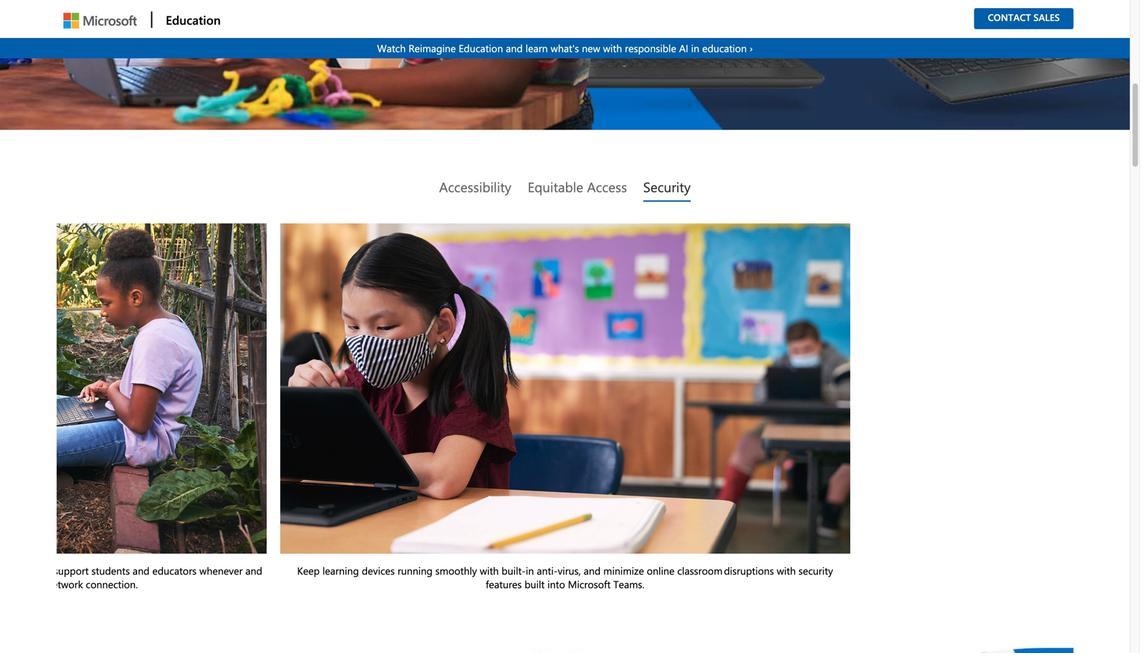 Task type: locate. For each thing, give the bounding box(es) containing it.
new
[[582, 41, 601, 55]]

built-
[[502, 565, 526, 578]]

with
[[603, 41, 622, 55], [480, 565, 499, 578], [777, 565, 796, 578]]

0 vertical spatial education
[[166, 12, 221, 28]]

1 vertical spatial and
[[584, 565, 601, 578]]

with inside watch reimagine education and learn what's new with responsible ai in education › link
[[603, 41, 622, 55]]

and left learn on the top left
[[506, 41, 523, 55]]

in left anti-
[[526, 565, 534, 578]]

watch
[[377, 41, 406, 55]]

smoothly
[[436, 565, 477, 578]]

1 horizontal spatial with
[[603, 41, 622, 55]]

into
[[548, 578, 565, 592]]

equitable access tab
[[528, 178, 627, 203]]

learn
[[526, 41, 548, 55]]

running
[[398, 565, 433, 578]]

anti-
[[537, 565, 558, 578]]

0 vertical spatial in
[[692, 41, 700, 55]]

›
[[750, 41, 753, 55]]

microsoft
[[568, 578, 611, 592]]

and inside keep learning devices running smoothly with built-in anti-virus, and minimize online classroom disruptions with security features built into microsoft teams.
[[584, 565, 601, 578]]

learning
[[323, 565, 359, 578]]

contact
[[988, 11, 1031, 23]]

watch reimagine education and learn what's new with responsible ai in education › link
[[0, 38, 1131, 58]]

keep
[[297, 565, 320, 578]]

2 horizontal spatial with
[[777, 565, 796, 578]]

contact sales link
[[988, 11, 1060, 23]]

built
[[525, 578, 545, 592]]

1 vertical spatial education
[[459, 41, 503, 55]]

teams.
[[614, 578, 645, 592]]

with left the built-
[[480, 565, 499, 578]]

1 horizontal spatial and
[[584, 565, 601, 578]]

0 horizontal spatial and
[[506, 41, 523, 55]]

1 vertical spatial in
[[526, 565, 534, 578]]

and
[[506, 41, 523, 55], [584, 565, 601, 578]]

tab list containing accessibility
[[65, 178, 1066, 203]]

0 vertical spatial and
[[506, 41, 523, 55]]

with right new
[[603, 41, 622, 55]]

education link
[[151, 1, 225, 39]]

security
[[799, 565, 834, 578]]

responsible
[[625, 41, 677, 55]]

education
[[166, 12, 221, 28], [459, 41, 503, 55]]

accessibility tab
[[439, 178, 512, 203]]

minimize
[[604, 565, 644, 578]]

in right ai
[[692, 41, 700, 55]]

0 horizontal spatial with
[[480, 565, 499, 578]]

0 horizontal spatial in
[[526, 565, 534, 578]]

online
[[647, 565, 675, 578]]

and right virus,
[[584, 565, 601, 578]]

0 horizontal spatial education
[[166, 12, 221, 28]]

watch reimagine education and learn what's new with responsible ai in education ›
[[377, 41, 753, 55]]

tab list
[[65, 178, 1066, 203]]

in
[[692, 41, 700, 55], [526, 565, 534, 578]]

with left security
[[777, 565, 796, 578]]

devices
[[362, 565, 395, 578]]

security tab
[[644, 178, 691, 203]]



Task type: describe. For each thing, give the bounding box(es) containing it.
virus,
[[558, 565, 581, 578]]

accessibility
[[439, 178, 512, 196]]

sales
[[1034, 11, 1060, 23]]

education
[[703, 41, 747, 55]]

in inside keep learning devices running smoothly with built-in anti-virus, and minimize online classroom disruptions with security features built into microsoft teams.
[[526, 565, 534, 578]]

what's
[[551, 41, 579, 55]]

equitable
[[528, 178, 584, 196]]

features
[[486, 578, 522, 592]]

keep learning devices running smoothly with built-in anti-virus, and minimize online classroom disruptions with security features built into microsoft teams.
[[297, 565, 834, 592]]

ai
[[679, 41, 689, 55]]

reimagine
[[409, 41, 456, 55]]

classroom disruptions
[[678, 565, 774, 578]]

1 horizontal spatial education
[[459, 41, 503, 55]]

microsoftlogo image
[[63, 13, 137, 29]]

security
[[644, 178, 691, 196]]

equitable access
[[528, 178, 627, 196]]

keep learning devices running smoothly with built-in anti-virus, and minimize online classroom disruptions with security features built into microsoft teams. tab panel
[[280, 224, 851, 592]]

contact sales
[[988, 11, 1060, 23]]

1 horizontal spatial in
[[692, 41, 700, 55]]

access
[[587, 178, 627, 196]]



Task type: vqa. For each thing, say whether or not it's contained in the screenshot.
middle the to
no



